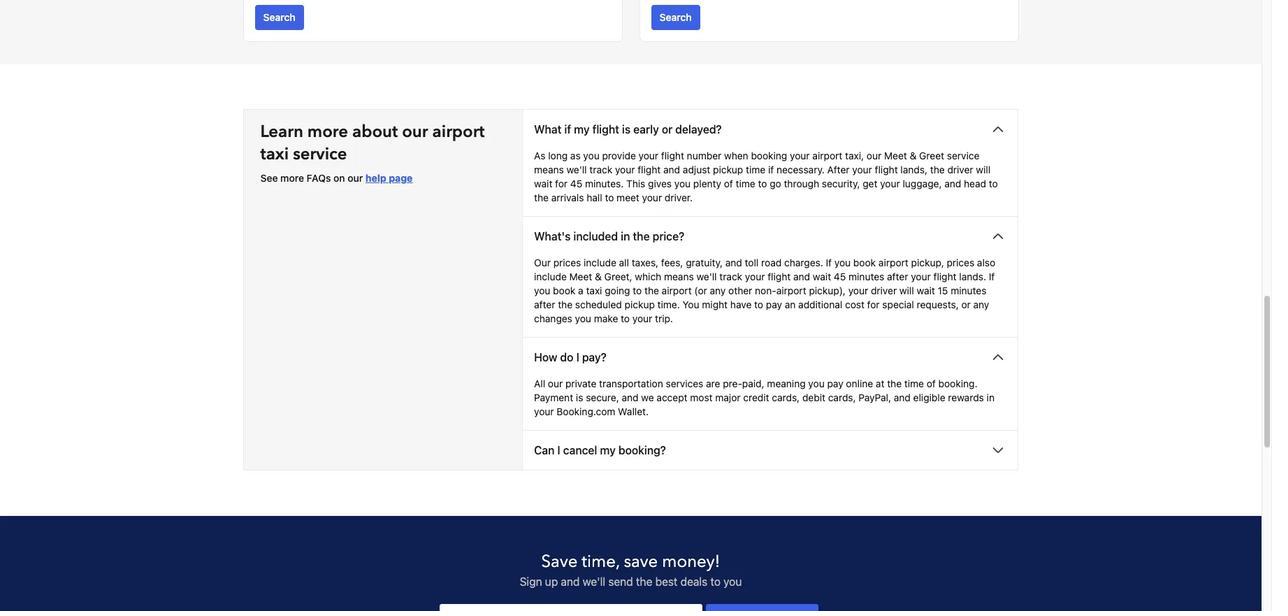 Task type: describe. For each thing, give the bounding box(es) containing it.
payment
[[534, 392, 573, 403]]

how
[[534, 351, 558, 364]]

save
[[624, 550, 658, 573]]

0 horizontal spatial book
[[553, 285, 576, 297]]

our inside all our private transportation services are pre-paid, meaning you pay online at the time of booking. payment is secure, and we accept most major credit cards, debit cards, paypal, and eligible rewards in your booking.com wallet.
[[548, 378, 563, 389]]

airport inside 'as long as you provide your flight number when booking your airport taxi, our meet & greet service means we'll track your flight and adjust pickup time if necessary. after your flight lands, the driver will wait for 45 minutes. this gives you plenty of time to go through security, get your luggage, and head to the arrivals hall to meet your driver.'
[[813, 150, 843, 162]]

pay?
[[582, 351, 607, 364]]

credit
[[743, 392, 769, 403]]

security,
[[822, 178, 860, 190]]

make
[[594, 313, 618, 324]]

0 horizontal spatial include
[[534, 271, 567, 283]]

most
[[690, 392, 713, 403]]

1 horizontal spatial any
[[974, 299, 990, 310]]

your up necessary.
[[790, 150, 810, 162]]

your down the taxi,
[[853, 164, 872, 176]]

or inside dropdown button
[[662, 123, 673, 136]]

you inside all our private transportation services are pre-paid, meaning you pay online at the time of booking. payment is secure, and we accept most major credit cards, debit cards, paypal, and eligible rewards in your booking.com wallet.
[[809, 378, 825, 389]]

also
[[977, 257, 996, 269]]

flight inside dropdown button
[[593, 123, 619, 136]]

all our private transportation services are pre-paid, meaning you pay online at the time of booking. payment is secure, and we accept most major credit cards, debit cards, paypal, and eligible rewards in your booking.com wallet.
[[534, 378, 995, 417]]

of inside all our private transportation services are pre-paid, meaning you pay online at the time of booking. payment is secure, and we accept most major credit cards, debit cards, paypal, and eligible rewards in your booking.com wallet.
[[927, 378, 936, 389]]

learn
[[260, 120, 303, 143]]

service inside 'as long as you provide your flight number when booking your airport taxi, our meet & greet service means we'll track your flight and adjust pickup time if necessary. after your flight lands, the driver will wait for 45 minutes. this gives you plenty of time to go through security, get your luggage, and head to the arrivals hall to meet your driver.'
[[947, 150, 980, 162]]

might
[[702, 299, 728, 310]]

what if my flight is early or delayed? element
[[523, 149, 1018, 216]]

1 horizontal spatial wait
[[813, 271, 831, 283]]

have
[[731, 299, 752, 310]]

to right make
[[621, 313, 630, 324]]

minutes.
[[585, 178, 624, 190]]

what's included in the price?
[[534, 230, 685, 243]]

1 search button from the left
[[255, 5, 304, 30]]

service inside learn more about our airport taxi service see more faqs on our help page
[[293, 143, 347, 166]]

1 vertical spatial i
[[558, 444, 561, 457]]

you up pickup),
[[835, 257, 851, 269]]

toll
[[745, 257, 759, 269]]

the inside all our private transportation services are pre-paid, meaning you pay online at the time of booking. payment is secure, and we accept most major credit cards, debit cards, paypal, and eligible rewards in your booking.com wallet.
[[887, 378, 902, 389]]

flight up gives
[[638, 164, 661, 176]]

0 vertical spatial time
[[746, 164, 766, 176]]

online
[[846, 378, 873, 389]]

on
[[334, 172, 345, 184]]

pickup inside 'as long as you provide your flight number when booking your airport taxi, our meet & greet service means we'll track your flight and adjust pickup time if necessary. after your flight lands, the driver will wait for 45 minutes. this gives you plenty of time to go through security, get your luggage, and head to the arrivals hall to meet your driver.'
[[713, 164, 743, 176]]

your left trip.
[[633, 313, 653, 324]]

0 vertical spatial include
[[584, 257, 617, 269]]

means inside 'as long as you provide your flight number when booking your airport taxi, our meet & greet service means we'll track your flight and adjust pickup time if necessary. after your flight lands, the driver will wait for 45 minutes. this gives you plenty of time to go through security, get your luggage, and head to the arrivals hall to meet your driver.'
[[534, 164, 564, 176]]

we'll inside 'as long as you provide your flight number when booking your airport taxi, our meet & greet service means we'll track your flight and adjust pickup time if necessary. after your flight lands, the driver will wait for 45 minutes. this gives you plenty of time to go through security, get your luggage, and head to the arrivals hall to meet your driver.'
[[567, 164, 587, 176]]

long
[[548, 150, 568, 162]]

money!
[[662, 550, 720, 573]]

wait inside 'as long as you provide your flight number when booking your airport taxi, our meet & greet service means we'll track your flight and adjust pickup time if necessary. after your flight lands, the driver will wait for 45 minutes. this gives you plenty of time to go through security, get your luggage, and head to the arrivals hall to meet your driver.'
[[534, 178, 553, 190]]

send
[[609, 575, 633, 588]]

lands,
[[901, 164, 928, 176]]

wallet.
[[618, 406, 649, 417]]

how do i pay? element
[[523, 377, 1018, 430]]

we
[[641, 392, 654, 403]]

rewards
[[948, 392, 984, 403]]

which
[[635, 271, 662, 283]]

scheduled
[[575, 299, 622, 310]]

and down transportation
[[622, 392, 639, 403]]

the down the which
[[645, 285, 659, 297]]

time.
[[658, 299, 680, 310]]

2 search from the left
[[660, 11, 692, 23]]

paid,
[[742, 378, 765, 389]]

our inside 'as long as you provide your flight number when booking your airport taxi, our meet & greet service means we'll track your flight and adjust pickup time if necessary. after your flight lands, the driver will wait for 45 minutes. this gives you plenty of time to go through security, get your luggage, and head to the arrivals hall to meet your driver.'
[[867, 150, 882, 162]]

flight up 15
[[934, 271, 957, 283]]

you up driver.
[[675, 178, 691, 190]]

the inside dropdown button
[[633, 230, 650, 243]]

your inside all our private transportation services are pre-paid, meaning you pay online at the time of booking. payment is secure, and we accept most major credit cards, debit cards, paypal, and eligible rewards in your booking.com wallet.
[[534, 406, 554, 417]]

booking?
[[619, 444, 666, 457]]

1 cards, from the left
[[772, 392, 800, 403]]

your up the cost
[[849, 285, 869, 297]]

pre-
[[723, 378, 742, 389]]

what's
[[534, 230, 571, 243]]

& inside 'as long as you provide your flight number when booking your airport taxi, our meet & greet service means we'll track your flight and adjust pickup time if necessary. after your flight lands, the driver will wait for 45 minutes. this gives you plenty of time to go through security, get your luggage, and head to the arrivals hall to meet your driver.'
[[910, 150, 917, 162]]

transportation
[[599, 378, 663, 389]]

greet
[[919, 150, 945, 162]]

our right on
[[348, 172, 363, 184]]

you down our
[[534, 285, 551, 297]]

gratuity,
[[686, 257, 723, 269]]

and left head
[[945, 178, 962, 190]]

price?
[[653, 230, 685, 243]]

your down early
[[639, 150, 659, 162]]

driver.
[[665, 192, 693, 204]]

and down charges. on the top
[[794, 271, 810, 283]]

and up gives
[[664, 164, 680, 176]]

this
[[626, 178, 646, 190]]

2 search button from the left
[[651, 5, 700, 30]]

your down gives
[[642, 192, 662, 204]]

booking.
[[939, 378, 978, 389]]

taxi inside our prices include all taxes, fees, gratuity, and toll road charges. if you book airport pickup, prices also include meet & greet, which means we'll track your flight and wait 45 minutes after your flight lands. if you book a taxi going to the airport (or any other non-airport pickup), your driver will wait 15 minutes after the scheduled pickup time. you might have to pay an additional cost for special requests, or any changes you make to your trip.
[[586, 285, 602, 297]]

to down the which
[[633, 285, 642, 297]]

can i cancel my booking?
[[534, 444, 666, 457]]

changes
[[534, 313, 573, 324]]

what's included in the price? button
[[523, 217, 1018, 256]]

of inside 'as long as you provide your flight number when booking your airport taxi, our meet & greet service means we'll track your flight and adjust pickup time if necessary. after your flight lands, the driver will wait for 45 minutes. this gives you plenty of time to go through security, get your luggage, and head to the arrivals hall to meet your driver.'
[[724, 178, 733, 190]]

necessary.
[[777, 164, 825, 176]]

what
[[534, 123, 562, 136]]

delayed?
[[676, 123, 722, 136]]

how do i pay? button
[[523, 338, 1018, 377]]

the inside save time, save money! sign up and we'll send the best deals to you
[[636, 575, 653, 588]]

services
[[666, 378, 704, 389]]

0 vertical spatial my
[[574, 123, 590, 136]]

the up the changes
[[558, 299, 573, 310]]

sign
[[520, 575, 542, 588]]

cost
[[845, 299, 865, 310]]

your right get
[[880, 178, 900, 190]]

45 inside 'as long as you provide your flight number when booking your airport taxi, our meet & greet service means we'll track your flight and adjust pickup time if necessary. after your flight lands, the driver will wait for 45 minutes. this gives you plenty of time to go through security, get your luggage, and head to the arrivals hall to meet your driver.'
[[570, 178, 583, 190]]

go
[[770, 178, 781, 190]]

learn more about our airport taxi service see more faqs on our help page
[[260, 120, 485, 184]]

see
[[260, 172, 278, 184]]

is inside dropdown button
[[622, 123, 631, 136]]

what if my flight is early or delayed?
[[534, 123, 722, 136]]

we'll inside our prices include all taxes, fees, gratuity, and toll road charges. if you book airport pickup, prices also include meet & greet, which means we'll track your flight and wait 45 minutes after your flight lands. if you book a taxi going to the airport (or any other non-airport pickup), your driver will wait 15 minutes after the scheduled pickup time. you might have to pay an additional cost for special requests, or any changes you make to your trip.
[[697, 271, 717, 283]]

an
[[785, 299, 796, 310]]

taxi,
[[845, 150, 864, 162]]

1 vertical spatial after
[[534, 299, 555, 310]]

as
[[534, 150, 546, 162]]

pay inside our prices include all taxes, fees, gratuity, and toll road charges. if you book airport pickup, prices also include meet & greet, which means we'll track your flight and wait 45 minutes after your flight lands. if you book a taxi going to the airport (or any other non-airport pickup), your driver will wait 15 minutes after the scheduled pickup time. you might have to pay an additional cost for special requests, or any changes you make to your trip.
[[766, 299, 782, 310]]

you down scheduled
[[575, 313, 591, 324]]

to down the non-
[[754, 299, 764, 310]]

and inside save time, save money! sign up and we'll send the best deals to you
[[561, 575, 580, 588]]

eligible
[[914, 392, 946, 403]]

driver inside 'as long as you provide your flight number when booking your airport taxi, our meet & greet service means we'll track your flight and adjust pickup time if necessary. after your flight lands, the driver will wait for 45 minutes. this gives you plenty of time to go through security, get your luggage, and head to the arrivals hall to meet your driver.'
[[948, 164, 974, 176]]

fees,
[[661, 257, 683, 269]]

our
[[534, 257, 551, 269]]

0 horizontal spatial more
[[280, 172, 304, 184]]

provide
[[602, 150, 636, 162]]

if inside 'as long as you provide your flight number when booking your airport taxi, our meet & greet service means we'll track your flight and adjust pickup time if necessary. after your flight lands, the driver will wait for 45 minutes. this gives you plenty of time to go through security, get your luggage, and head to the arrivals hall to meet your driver.'
[[768, 164, 774, 176]]

0 vertical spatial after
[[887, 271, 909, 283]]

trip.
[[655, 313, 673, 324]]

a
[[578, 285, 584, 297]]

best
[[656, 575, 678, 588]]

time inside all our private transportation services are pre-paid, meaning you pay online at the time of booking. payment is secure, and we accept most major credit cards, debit cards, paypal, and eligible rewards in your booking.com wallet.
[[905, 378, 924, 389]]

about
[[352, 120, 398, 143]]

1 horizontal spatial book
[[854, 257, 876, 269]]

Your email address email field
[[440, 604, 702, 611]]

cancel
[[563, 444, 597, 457]]

your down pickup,
[[911, 271, 931, 283]]



Task type: vqa. For each thing, say whether or not it's contained in the screenshot.
the top the for
yes



Task type: locate. For each thing, give the bounding box(es) containing it.
1 horizontal spatial or
[[962, 299, 971, 310]]

additional
[[799, 299, 843, 310]]

1 horizontal spatial taxi
[[586, 285, 602, 297]]

0 vertical spatial if
[[826, 257, 832, 269]]

non-
[[755, 285, 777, 297]]

wait up arrivals
[[534, 178, 553, 190]]

taxi up see
[[260, 143, 289, 166]]

1 search from the left
[[263, 11, 295, 23]]

time down when
[[736, 178, 756, 190]]

number
[[687, 150, 722, 162]]

1 prices from the left
[[554, 257, 581, 269]]

1 horizontal spatial search
[[660, 11, 692, 23]]

0 vertical spatial for
[[555, 178, 568, 190]]

you inside save time, save money! sign up and we'll send the best deals to you
[[724, 575, 742, 588]]

through
[[784, 178, 820, 190]]

cards, down the online
[[828, 392, 856, 403]]

airport inside learn more about our airport taxi service see more faqs on our help page
[[432, 120, 485, 143]]

for up arrivals
[[555, 178, 568, 190]]

minutes up the cost
[[849, 271, 885, 283]]

pickup
[[713, 164, 743, 176], [625, 299, 655, 310]]

1 vertical spatial &
[[595, 271, 602, 283]]

wait up pickup),
[[813, 271, 831, 283]]

1 horizontal spatial 45
[[834, 271, 846, 283]]

flight down road
[[768, 271, 791, 283]]

1 horizontal spatial if
[[768, 164, 774, 176]]

to right deals
[[711, 575, 721, 588]]

1 horizontal spatial my
[[600, 444, 616, 457]]

is left early
[[622, 123, 631, 136]]

my up as
[[574, 123, 590, 136]]

driver up head
[[948, 164, 974, 176]]

include down our
[[534, 271, 567, 283]]

driver up special
[[871, 285, 897, 297]]

you up debit
[[809, 378, 825, 389]]

any down lands.
[[974, 299, 990, 310]]

or
[[662, 123, 673, 136], [962, 299, 971, 310]]

0 horizontal spatial meet
[[570, 271, 592, 283]]

will inside our prices include all taxes, fees, gratuity, and toll road charges. if you book airport pickup, prices also include meet & greet, which means we'll track your flight and wait 45 minutes after your flight lands. if you book a taxi going to the airport (or any other non-airport pickup), your driver will wait 15 minutes after the scheduled pickup time. you might have to pay an additional cost for special requests, or any changes you make to your trip.
[[900, 285, 914, 297]]

1 vertical spatial pickup
[[625, 299, 655, 310]]

45 inside our prices include all taxes, fees, gratuity, and toll road charges. if you book airport pickup, prices also include meet & greet, which means we'll track your flight and wait 45 minutes after your flight lands. if you book a taxi going to the airport (or any other non-airport pickup), your driver will wait 15 minutes after the scheduled pickup time. you might have to pay an additional cost for special requests, or any changes you make to your trip.
[[834, 271, 846, 283]]

all
[[534, 378, 545, 389]]

45 up pickup),
[[834, 271, 846, 283]]

0 horizontal spatial minutes
[[849, 271, 885, 283]]

track up minutes.
[[590, 164, 613, 176]]

0 vertical spatial &
[[910, 150, 917, 162]]

meet up 'a'
[[570, 271, 592, 283]]

1 horizontal spatial in
[[987, 392, 995, 403]]

means down long at the left top of the page
[[534, 164, 564, 176]]

2 horizontal spatial wait
[[917, 285, 935, 297]]

will up head
[[976, 164, 991, 176]]

taxi right 'a'
[[586, 285, 602, 297]]

special
[[883, 299, 914, 310]]

0 vertical spatial 45
[[570, 178, 583, 190]]

as long as you provide your flight number when booking your airport taxi, our meet & greet service means we'll track your flight and adjust pickup time if necessary. after your flight lands, the driver will wait for 45 minutes. this gives you plenty of time to go through security, get your luggage, and head to the arrivals hall to meet your driver.
[[534, 150, 998, 204]]

we'll down time,
[[583, 575, 606, 588]]

you right deals
[[724, 575, 742, 588]]

time up "eligible"
[[905, 378, 924, 389]]

1 horizontal spatial include
[[584, 257, 617, 269]]

0 horizontal spatial after
[[534, 299, 555, 310]]

the left arrivals
[[534, 192, 549, 204]]

15
[[938, 285, 948, 297]]

meet up 'lands,'
[[884, 150, 907, 162]]

book up the cost
[[854, 257, 876, 269]]

0 vertical spatial meet
[[884, 150, 907, 162]]

what's included in the price? element
[[523, 256, 1018, 337]]

0 horizontal spatial 45
[[570, 178, 583, 190]]

for inside 'as long as you provide your flight number when booking your airport taxi, our meet & greet service means we'll track your flight and adjust pickup time if necessary. after your flight lands, the driver will wait for 45 minutes. this gives you plenty of time to go through security, get your luggage, and head to the arrivals hall to meet your driver.'
[[555, 178, 568, 190]]

taxi
[[260, 143, 289, 166], [586, 285, 602, 297]]

1 horizontal spatial meet
[[884, 150, 907, 162]]

1 vertical spatial in
[[987, 392, 995, 403]]

cards,
[[772, 392, 800, 403], [828, 392, 856, 403]]

0 vertical spatial driver
[[948, 164, 974, 176]]

as
[[570, 150, 581, 162]]

0 horizontal spatial any
[[710, 285, 726, 297]]

0 horizontal spatial driver
[[871, 285, 897, 297]]

0 horizontal spatial is
[[576, 392, 583, 403]]

how do i pay?
[[534, 351, 607, 364]]

road
[[761, 257, 782, 269]]

after up the changes
[[534, 299, 555, 310]]

0 vertical spatial more
[[308, 120, 348, 143]]

in inside all our private transportation services are pre-paid, meaning you pay online at the time of booking. payment is secure, and we accept most major credit cards, debit cards, paypal, and eligible rewards in your booking.com wallet.
[[987, 392, 995, 403]]

if right charges. on the top
[[826, 257, 832, 269]]

1 horizontal spatial service
[[947, 150, 980, 162]]

arrivals
[[551, 192, 584, 204]]

our right the taxi,
[[867, 150, 882, 162]]

in right 'rewards'
[[987, 392, 995, 403]]

your down payment
[[534, 406, 554, 417]]

any up might
[[710, 285, 726, 297]]

to right head
[[989, 178, 998, 190]]

0 vertical spatial i
[[576, 351, 579, 364]]

0 vertical spatial pay
[[766, 299, 782, 310]]

taxi inside learn more about our airport taxi service see more faqs on our help page
[[260, 143, 289, 166]]

hall
[[587, 192, 602, 204]]

to inside save time, save money! sign up and we'll send the best deals to you
[[711, 575, 721, 588]]

up
[[545, 575, 558, 588]]

and left toll
[[726, 257, 742, 269]]

track up other
[[720, 271, 743, 283]]

i right do on the left bottom
[[576, 351, 579, 364]]

to left go
[[758, 178, 767, 190]]

faqs
[[307, 172, 331, 184]]

0 vertical spatial means
[[534, 164, 564, 176]]

pay
[[766, 299, 782, 310], [827, 378, 844, 389]]

0 horizontal spatial search
[[263, 11, 295, 23]]

minutes down lands.
[[951, 285, 987, 297]]

flight up get
[[875, 164, 898, 176]]

major
[[715, 392, 741, 403]]

if
[[565, 123, 571, 136], [768, 164, 774, 176]]

the down greet
[[930, 164, 945, 176]]

0 horizontal spatial search button
[[255, 5, 304, 30]]

my right cancel
[[600, 444, 616, 457]]

flight
[[593, 123, 619, 136], [661, 150, 684, 162], [638, 164, 661, 176], [875, 164, 898, 176], [768, 271, 791, 283], [934, 271, 957, 283]]

get
[[863, 178, 878, 190]]

save time, save money! sign up and we'll send the best deals to you
[[520, 550, 742, 588]]

1 horizontal spatial cards,
[[828, 392, 856, 403]]

45
[[570, 178, 583, 190], [834, 271, 846, 283]]

0 horizontal spatial in
[[621, 230, 630, 243]]

pickup down when
[[713, 164, 743, 176]]

or right requests,
[[962, 299, 971, 310]]

0 horizontal spatial taxi
[[260, 143, 289, 166]]

can i cancel my booking? button
[[523, 431, 1018, 470]]

1 horizontal spatial of
[[927, 378, 936, 389]]

1 vertical spatial my
[[600, 444, 616, 457]]

flight up adjust
[[661, 150, 684, 162]]

& inside our prices include all taxes, fees, gratuity, and toll road charges. if you book airport pickup, prices also include meet & greet, which means we'll track your flight and wait 45 minutes after your flight lands. if you book a taxi going to the airport (or any other non-airport pickup), your driver will wait 15 minutes after the scheduled pickup time. you might have to pay an additional cost for special requests, or any changes you make to your trip.
[[595, 271, 602, 283]]

you
[[683, 299, 700, 310]]

1 horizontal spatial for
[[867, 299, 880, 310]]

0 horizontal spatial of
[[724, 178, 733, 190]]

0 horizontal spatial if
[[565, 123, 571, 136]]

0 vertical spatial in
[[621, 230, 630, 243]]

0 vertical spatial we'll
[[567, 164, 587, 176]]

pay left the online
[[827, 378, 844, 389]]

1 vertical spatial or
[[962, 299, 971, 310]]

0 horizontal spatial my
[[574, 123, 590, 136]]

will up special
[[900, 285, 914, 297]]

and left "eligible"
[[894, 392, 911, 403]]

is inside all our private transportation services are pre-paid, meaning you pay online at the time of booking. payment is secure, and we accept most major credit cards, debit cards, paypal, and eligible rewards in your booking.com wallet.
[[576, 392, 583, 403]]

0 horizontal spatial pickup
[[625, 299, 655, 310]]

of up "eligible"
[[927, 378, 936, 389]]

if down booking
[[768, 164, 774, 176]]

1 horizontal spatial pay
[[827, 378, 844, 389]]

accept
[[657, 392, 688, 403]]

your down toll
[[745, 271, 765, 283]]

airport
[[432, 120, 485, 143], [813, 150, 843, 162], [879, 257, 909, 269], [662, 285, 692, 297], [777, 285, 807, 297]]

help
[[366, 172, 386, 184]]

head
[[964, 178, 987, 190]]

we'll inside save time, save money! sign up and we'll send the best deals to you
[[583, 575, 606, 588]]

(or
[[695, 285, 707, 297]]

pay inside all our private transportation services are pre-paid, meaning you pay online at the time of booking. payment is secure, and we accept most major credit cards, debit cards, paypal, and eligible rewards in your booking.com wallet.
[[827, 378, 844, 389]]

1 horizontal spatial prices
[[947, 257, 975, 269]]

more right see
[[280, 172, 304, 184]]

adjust
[[683, 164, 711, 176]]

1 vertical spatial time
[[736, 178, 756, 190]]

2 vertical spatial we'll
[[583, 575, 606, 588]]

in
[[621, 230, 630, 243], [987, 392, 995, 403]]

your
[[639, 150, 659, 162], [790, 150, 810, 162], [615, 164, 635, 176], [853, 164, 872, 176], [880, 178, 900, 190], [642, 192, 662, 204], [745, 271, 765, 283], [911, 271, 931, 283], [849, 285, 869, 297], [633, 313, 653, 324], [534, 406, 554, 417]]

track inside 'as long as you provide your flight number when booking your airport taxi, our meet & greet service means we'll track your flight and adjust pickup time if necessary. after your flight lands, the driver will wait for 45 minutes. this gives you plenty of time to go through security, get your luggage, and head to the arrivals hall to meet your driver.'
[[590, 164, 613, 176]]

& left the greet,
[[595, 271, 602, 283]]

means inside our prices include all taxes, fees, gratuity, and toll road charges. if you book airport pickup, prices also include meet & greet, which means we'll track your flight and wait 45 minutes after your flight lands. if you book a taxi going to the airport (or any other non-airport pickup), your driver will wait 15 minutes after the scheduled pickup time. you might have to pay an additional cost for special requests, or any changes you make to your trip.
[[664, 271, 694, 283]]

1 vertical spatial taxi
[[586, 285, 602, 297]]

our up payment
[[548, 378, 563, 389]]

the down save
[[636, 575, 653, 588]]

0 vertical spatial if
[[565, 123, 571, 136]]

pickup inside our prices include all taxes, fees, gratuity, and toll road charges. if you book airport pickup, prices also include meet & greet, which means we'll track your flight and wait 45 minutes after your flight lands. if you book a taxi going to the airport (or any other non-airport pickup), your driver will wait 15 minutes after the scheduled pickup time. you might have to pay an additional cost for special requests, or any changes you make to your trip.
[[625, 299, 655, 310]]

1 vertical spatial is
[[576, 392, 583, 403]]

do
[[560, 351, 574, 364]]

2 vertical spatial wait
[[917, 285, 935, 297]]

if right what
[[565, 123, 571, 136]]

lands.
[[959, 271, 986, 283]]

can
[[534, 444, 555, 457]]

0 vertical spatial of
[[724, 178, 733, 190]]

0 horizontal spatial or
[[662, 123, 673, 136]]

search button
[[255, 5, 304, 30], [651, 5, 700, 30]]

0 horizontal spatial for
[[555, 178, 568, 190]]

1 vertical spatial we'll
[[697, 271, 717, 283]]

0 vertical spatial minutes
[[849, 271, 885, 283]]

paypal,
[[859, 392, 891, 403]]

1 vertical spatial for
[[867, 299, 880, 310]]

will inside 'as long as you provide your flight number when booking your airport taxi, our meet & greet service means we'll track your flight and adjust pickup time if necessary. after your flight lands, the driver will wait for 45 minutes. this gives you plenty of time to go through security, get your luggage, and head to the arrivals hall to meet your driver.'
[[976, 164, 991, 176]]

your down provide
[[615, 164, 635, 176]]

in inside dropdown button
[[621, 230, 630, 243]]

book
[[854, 257, 876, 269], [553, 285, 576, 297]]

meet inside our prices include all taxes, fees, gratuity, and toll road charges. if you book airport pickup, prices also include meet & greet, which means we'll track your flight and wait 45 minutes after your flight lands. if you book a taxi going to the airport (or any other non-airport pickup), your driver will wait 15 minutes after the scheduled pickup time. you might have to pay an additional cost for special requests, or any changes you make to your trip.
[[570, 271, 592, 283]]

my
[[574, 123, 590, 136], [600, 444, 616, 457]]

wait
[[534, 178, 553, 190], [813, 271, 831, 283], [917, 285, 935, 297]]

is down the private
[[576, 392, 583, 403]]

booking.com
[[557, 406, 616, 417]]

1 vertical spatial if
[[768, 164, 774, 176]]

0 vertical spatial taxi
[[260, 143, 289, 166]]

service up faqs on the left top
[[293, 143, 347, 166]]

for inside our prices include all taxes, fees, gratuity, and toll road charges. if you book airport pickup, prices also include meet & greet, which means we'll track your flight and wait 45 minutes after your flight lands. if you book a taxi going to the airport (or any other non-airport pickup), your driver will wait 15 minutes after the scheduled pickup time. you might have to pay an additional cost for special requests, or any changes you make to your trip.
[[867, 299, 880, 310]]

0 vertical spatial book
[[854, 257, 876, 269]]

service up head
[[947, 150, 980, 162]]

1 horizontal spatial track
[[720, 271, 743, 283]]

our right about
[[402, 120, 428, 143]]

any
[[710, 285, 726, 297], [974, 299, 990, 310]]

pickup,
[[911, 257, 944, 269]]

to down minutes.
[[605, 192, 614, 204]]

you right as
[[583, 150, 600, 162]]

1 vertical spatial include
[[534, 271, 567, 283]]

minutes
[[849, 271, 885, 283], [951, 285, 987, 297]]

0 horizontal spatial if
[[826, 257, 832, 269]]

&
[[910, 150, 917, 162], [595, 271, 602, 283]]

meet
[[617, 192, 640, 204]]

deals
[[681, 575, 708, 588]]

requests,
[[917, 299, 959, 310]]

2 cards, from the left
[[828, 392, 856, 403]]

pickup),
[[809, 285, 846, 297]]

gives
[[648, 178, 672, 190]]

0 vertical spatial is
[[622, 123, 631, 136]]

for right the cost
[[867, 299, 880, 310]]

0 horizontal spatial track
[[590, 164, 613, 176]]

greet,
[[605, 271, 632, 283]]

include up the greet,
[[584, 257, 617, 269]]

and right up
[[561, 575, 580, 588]]

other
[[729, 285, 753, 297]]

2 prices from the left
[[947, 257, 975, 269]]

0 vertical spatial pickup
[[713, 164, 743, 176]]

0 vertical spatial any
[[710, 285, 726, 297]]

1 horizontal spatial search button
[[651, 5, 700, 30]]

more right learn
[[308, 120, 348, 143]]

included
[[574, 230, 618, 243]]

1 horizontal spatial is
[[622, 123, 631, 136]]

secure,
[[586, 392, 619, 403]]

all
[[619, 257, 629, 269]]

0 vertical spatial wait
[[534, 178, 553, 190]]

1 horizontal spatial if
[[989, 271, 995, 283]]

time down booking
[[746, 164, 766, 176]]

1 horizontal spatial driver
[[948, 164, 974, 176]]

1 horizontal spatial pickup
[[713, 164, 743, 176]]

if inside dropdown button
[[565, 123, 571, 136]]

driver inside our prices include all taxes, fees, gratuity, and toll road charges. if you book airport pickup, prices also include meet & greet, which means we'll track your flight and wait 45 minutes after your flight lands. if you book a taxi going to the airport (or any other non-airport pickup), your driver will wait 15 minutes after the scheduled pickup time. you might have to pay an additional cost for special requests, or any changes you make to your trip.
[[871, 285, 897, 297]]

1 vertical spatial wait
[[813, 271, 831, 283]]

track inside our prices include all taxes, fees, gratuity, and toll road charges. if you book airport pickup, prices also include meet & greet, which means we'll track your flight and wait 45 minutes after your flight lands. if you book a taxi going to the airport (or any other non-airport pickup), your driver will wait 15 minutes after the scheduled pickup time. you might have to pay an additional cost for special requests, or any changes you make to your trip.
[[720, 271, 743, 283]]

1 vertical spatial if
[[989, 271, 995, 283]]

1 vertical spatial meet
[[570, 271, 592, 283]]

wait left 15
[[917, 285, 935, 297]]

plenty
[[694, 178, 721, 190]]

0 horizontal spatial wait
[[534, 178, 553, 190]]

prices right our
[[554, 257, 581, 269]]

0 horizontal spatial means
[[534, 164, 564, 176]]

meet inside 'as long as you provide your flight number when booking your airport taxi, our meet & greet service means we'll track your flight and adjust pickup time if necessary. after your flight lands, the driver will wait for 45 minutes. this gives you plenty of time to go through security, get your luggage, and head to the arrivals hall to meet your driver.'
[[884, 150, 907, 162]]

1 horizontal spatial more
[[308, 120, 348, 143]]

1 vertical spatial track
[[720, 271, 743, 283]]

1 horizontal spatial minutes
[[951, 285, 987, 297]]

book left 'a'
[[553, 285, 576, 297]]

& up 'lands,'
[[910, 150, 917, 162]]

meaning
[[767, 378, 806, 389]]

0 horizontal spatial cards,
[[772, 392, 800, 403]]

cards, down meaning
[[772, 392, 800, 403]]

and
[[664, 164, 680, 176], [945, 178, 962, 190], [726, 257, 742, 269], [794, 271, 810, 283], [622, 392, 639, 403], [894, 392, 911, 403], [561, 575, 580, 588]]

booking
[[751, 150, 787, 162]]

if
[[826, 257, 832, 269], [989, 271, 995, 283]]

1 vertical spatial book
[[553, 285, 576, 297]]

after
[[887, 271, 909, 283], [534, 299, 555, 310]]

we'll down as
[[567, 164, 587, 176]]

0 horizontal spatial prices
[[554, 257, 581, 269]]

1 horizontal spatial after
[[887, 271, 909, 283]]

of
[[724, 178, 733, 190], [927, 378, 936, 389]]

the up taxes,
[[633, 230, 650, 243]]

if down also
[[989, 271, 995, 283]]

debit
[[803, 392, 826, 403]]

we'll down gratuity,
[[697, 271, 717, 283]]

1 vertical spatial 45
[[834, 271, 846, 283]]

0 horizontal spatial will
[[900, 285, 914, 297]]

when
[[724, 150, 749, 162]]

0 vertical spatial or
[[662, 123, 673, 136]]

you
[[583, 150, 600, 162], [675, 178, 691, 190], [835, 257, 851, 269], [534, 285, 551, 297], [575, 313, 591, 324], [809, 378, 825, 389], [724, 575, 742, 588]]

or inside our prices include all taxes, fees, gratuity, and toll road charges. if you book airport pickup, prices also include meet & greet, which means we'll track your flight and wait 45 minutes after your flight lands. if you book a taxi going to the airport (or any other non-airport pickup), your driver will wait 15 minutes after the scheduled pickup time. you might have to pay an additional cost for special requests, or any changes you make to your trip.
[[962, 299, 971, 310]]

means down fees,
[[664, 271, 694, 283]]

charges.
[[784, 257, 823, 269]]

i right "can"
[[558, 444, 561, 457]]

1 vertical spatial more
[[280, 172, 304, 184]]

in up all
[[621, 230, 630, 243]]



